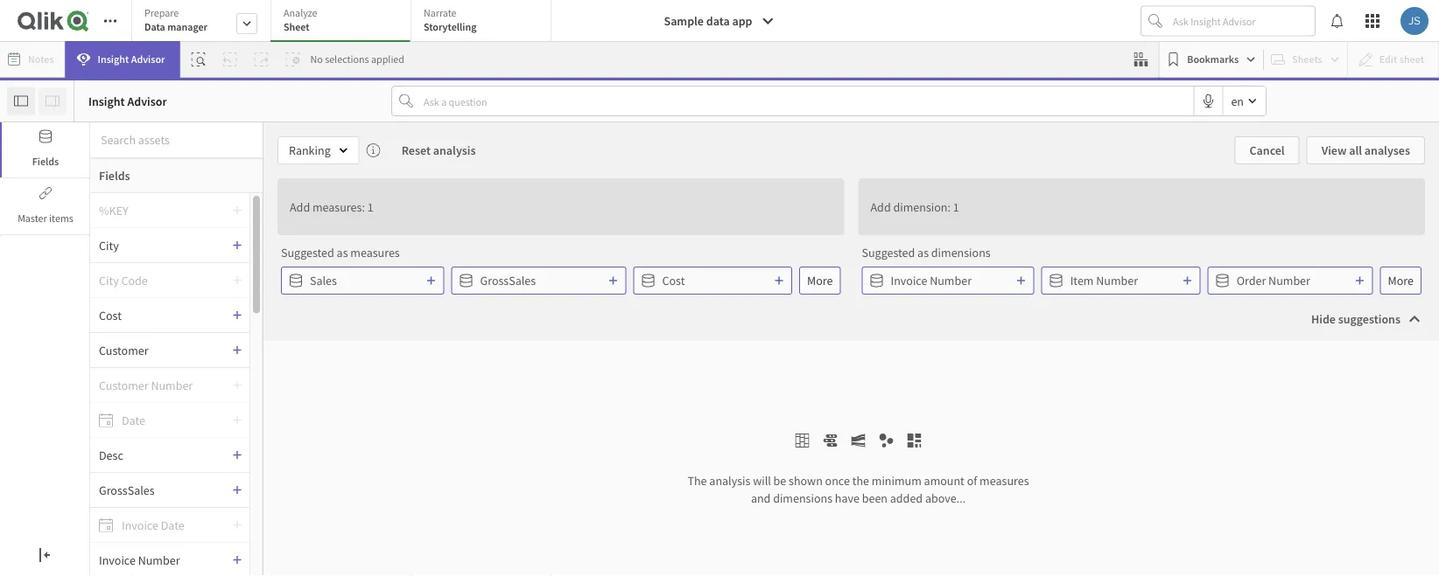 Task type: locate. For each thing, give the bounding box(es) containing it.
dimensions down "dimension:"
[[931, 245, 991, 261]]

1 vertical spatial dimensions
[[773, 491, 833, 507]]

0 horizontal spatial grosssales
[[99, 483, 155, 499]]

suggestions
[[1338, 312, 1401, 327]]

new
[[931, 444, 952, 460]]

analyze sheet
[[284, 6, 317, 34]]

0 horizontal spatial be
[[728, 444, 741, 460]]

0 vertical spatial advisor
[[131, 53, 165, 66]]

menu
[[90, 193, 263, 577]]

1 horizontal spatial more button
[[1380, 267, 1422, 295]]

1 right "dimension:"
[[953, 199, 959, 215]]

insight
[[98, 53, 129, 66], [88, 93, 125, 109]]

more for order number
[[1388, 273, 1414, 289]]

add measures: 1
[[290, 199, 373, 215]]

sample data app
[[664, 13, 752, 29]]

number right item
[[1096, 273, 1138, 289]]

desc menu item
[[90, 439, 250, 474]]

invoice number inside menu item
[[99, 553, 180, 569]]

1 horizontal spatial be
[[774, 474, 786, 489]]

0 vertical spatial sheet.
[[955, 444, 986, 460]]

0 horizontal spatial as
[[337, 245, 348, 261]]

advisor
[[131, 53, 165, 66], [127, 93, 167, 109]]

get
[[696, 157, 723, 183]]

1 suggested from the left
[[281, 245, 334, 261]]

0 vertical spatial insight advisor
[[98, 53, 165, 66]]

and
[[979, 420, 999, 436], [751, 491, 771, 507]]

invoice number button down grosssales menu item
[[90, 553, 232, 569]]

this down any
[[788, 444, 807, 460]]

ranking
[[289, 143, 331, 158]]

1 horizontal spatial cost button
[[633, 267, 792, 295]]

0 horizontal spatial sheet.
[[704, 468, 735, 483]]

to
[[673, 157, 692, 183], [859, 157, 877, 183], [985, 394, 996, 410], [775, 444, 786, 460]]

be right will
[[774, 474, 786, 489]]

0 horizontal spatial analysis
[[433, 143, 476, 158]]

0 horizontal spatial more button
[[799, 267, 841, 295]]

en
[[1231, 93, 1244, 109]]

cost
[[662, 273, 685, 289], [99, 308, 122, 323]]

1 more from the left
[[807, 273, 833, 289]]

add left measures:
[[290, 199, 310, 215]]

number down grosssales menu item
[[138, 553, 180, 569]]

0 vertical spatial this
[[881, 157, 914, 183]]

more
[[807, 273, 833, 289], [1388, 273, 1414, 289]]

0 horizontal spatial and
[[751, 491, 771, 507]]

sales button
[[281, 267, 444, 295]]

add
[[290, 199, 310, 215], [871, 199, 891, 215]]

amount
[[924, 474, 965, 489]]

1 horizontal spatial as
[[918, 245, 929, 261]]

cost button
[[633, 267, 792, 295], [90, 308, 232, 323]]

1 horizontal spatial and
[[979, 420, 999, 436]]

1 right measures:
[[367, 199, 373, 215]]

1 vertical spatial invoice
[[99, 553, 136, 569]]

fields button
[[0, 123, 89, 178], [2, 123, 89, 178], [90, 158, 263, 193]]

0 vertical spatial insight
[[98, 53, 129, 66]]

0 horizontal spatial more
[[807, 273, 833, 289]]

once
[[825, 474, 850, 489]]

1 horizontal spatial invoice
[[891, 273, 927, 289]]

0 vertical spatial cost button
[[633, 267, 792, 295]]

1 vertical spatial be
[[774, 474, 786, 489]]

1 more button from the left
[[799, 267, 841, 295]]

as up "sales"
[[337, 245, 348, 261]]

number down suggested as dimensions
[[930, 273, 972, 289]]

insight advisor down data
[[98, 53, 165, 66]]

Search assets text field
[[90, 124, 263, 156]]

2 1 from the left
[[953, 199, 959, 215]]

minimum
[[872, 474, 922, 489]]

analysis left will
[[709, 474, 751, 489]]

number right order
[[1269, 273, 1310, 289]]

invoice number button
[[862, 267, 1034, 295], [90, 553, 232, 569]]

0 vertical spatial invoice number button
[[862, 267, 1034, 295]]

0 horizontal spatial cost
[[99, 308, 122, 323]]

the
[[852, 474, 869, 489]]

and down will
[[751, 491, 771, 507]]

0 horizontal spatial this
[[788, 444, 807, 460]]

invoice number down suggested as dimensions
[[891, 273, 972, 289]]

2 more button from the left
[[1380, 267, 1422, 295]]

1 vertical spatial measures
[[980, 474, 1029, 489]]

1 horizontal spatial sheet.
[[955, 444, 986, 460]]

0 vertical spatial be
[[728, 444, 741, 460]]

to inside . any found insights can be saved to this sheet.
[[775, 444, 786, 460]]

0 horizontal spatial invoice number button
[[90, 553, 232, 569]]

0 horizontal spatial dimensions
[[773, 491, 833, 507]]

0 vertical spatial cost
[[662, 273, 685, 289]]

1 vertical spatial cost button
[[90, 308, 232, 323]]

add for add measures: 1
[[290, 199, 310, 215]]

narrate
[[424, 6, 457, 20]]

invoice down grosssales menu item
[[99, 553, 136, 569]]

choose an option below to get started adding to this sheet... application
[[0, 0, 1439, 577]]

be
[[728, 444, 741, 460], [774, 474, 786, 489]]

grosssales button inside grosssales menu item
[[90, 483, 232, 499]]

0 horizontal spatial 1
[[367, 199, 373, 215]]

to start creating visualizations and build your new sheet.
[[863, 394, 1028, 460]]

and inside to start creating visualizations and build your new sheet.
[[979, 420, 999, 436]]

0 horizontal spatial grosssales button
[[90, 483, 232, 499]]

number inside menu item
[[138, 553, 180, 569]]

measures right of
[[980, 474, 1029, 489]]

invoice down suggested as dimensions
[[891, 273, 927, 289]]

1 vertical spatial sheet.
[[704, 468, 735, 483]]

0 vertical spatial invoice number
[[891, 273, 972, 289]]

and inside the analysis will be shown once the minimum amount of measures and dimensions have been added above...
[[751, 491, 771, 507]]

analysis inside button
[[433, 143, 476, 158]]

Ask Insight Advisor text field
[[1170, 7, 1315, 35]]

1 horizontal spatial dimensions
[[931, 245, 991, 261]]

0 vertical spatial analysis
[[433, 143, 476, 158]]

0 vertical spatial measures
[[350, 245, 400, 261]]

en button
[[1223, 87, 1266, 116]]

. any found insights can be saved to this sheet.
[[632, 418, 807, 483]]

0 horizontal spatial invoice
[[99, 553, 136, 569]]

insight advisor inside dropdown button
[[98, 53, 165, 66]]

smart search image
[[191, 53, 205, 67]]

2 suggested from the left
[[862, 245, 915, 261]]

grosssales button
[[451, 267, 626, 295], [90, 483, 232, 499]]

reset analysis button
[[388, 137, 490, 165]]

1 vertical spatial this
[[788, 444, 807, 460]]

tab list
[[131, 0, 558, 44]]

suggested up "sales"
[[281, 245, 334, 261]]

analysis
[[433, 143, 476, 158], [709, 474, 751, 489]]

fields up "master items"
[[32, 155, 59, 169]]

0 horizontal spatial add
[[290, 199, 310, 215]]

0 vertical spatial grosssales
[[480, 273, 536, 289]]

been
[[862, 491, 888, 507]]

1 vertical spatial grosssales
[[99, 483, 155, 499]]

number for the top "invoice number" button
[[930, 273, 972, 289]]

as for measures
[[337, 245, 348, 261]]

suggested for invoice number
[[862, 245, 915, 261]]

tab list containing prepare
[[131, 0, 558, 44]]

analysis inside the analysis will be shown once the minimum amount of measures and dimensions have been added above...
[[709, 474, 751, 489]]

1 horizontal spatial grosssales button
[[451, 267, 626, 295]]

this up add dimension: 1 at the right top
[[881, 157, 914, 183]]

1 vertical spatial invoice number button
[[90, 553, 232, 569]]

bookmarks
[[1187, 53, 1239, 66]]

and left build
[[979, 420, 999, 436]]

2 more from the left
[[1388, 273, 1414, 289]]

invoice number down grosssales menu item
[[99, 553, 180, 569]]

grosssales menu item
[[90, 474, 250, 509]]

cancel button
[[1235, 137, 1300, 165]]

sheet. inside to start creating visualizations and build your new sheet.
[[955, 444, 986, 460]]

1 vertical spatial grosssales button
[[90, 483, 232, 499]]

1 horizontal spatial cost
[[662, 273, 685, 289]]

0 vertical spatial invoice
[[891, 273, 927, 289]]

analysis right "reset"
[[433, 143, 476, 158]]

more button for cost
[[799, 267, 841, 295]]

master items button
[[0, 179, 89, 235], [2, 179, 89, 235]]

measures up sales button
[[350, 245, 400, 261]]

view all analyses button
[[1307, 137, 1425, 165]]

as
[[337, 245, 348, 261], [918, 245, 929, 261]]

as down "dimension:"
[[918, 245, 929, 261]]

invoice inside "invoice number" button
[[891, 273, 927, 289]]

your
[[905, 444, 928, 460]]

1 for add measures: 1
[[367, 199, 373, 215]]

1 vertical spatial and
[[751, 491, 771, 507]]

1 as from the left
[[337, 245, 348, 261]]

fields up city
[[99, 168, 130, 184]]

1 add from the left
[[290, 199, 310, 215]]

1 horizontal spatial invoice number button
[[862, 267, 1034, 295]]

1 1 from the left
[[367, 199, 373, 215]]

suggested as dimensions
[[862, 245, 991, 261]]

1 horizontal spatial analysis
[[709, 474, 751, 489]]

insight advisor down "insight advisor" dropdown button
[[88, 93, 167, 109]]

1 vertical spatial insight advisor
[[88, 93, 167, 109]]

0 horizontal spatial invoice number
[[99, 553, 180, 569]]

1 horizontal spatial suggested
[[862, 245, 915, 261]]

fields
[[32, 155, 59, 169], [99, 168, 130, 184]]

insight advisor
[[98, 53, 165, 66], [88, 93, 167, 109]]

menu inside choose an option below to get started adding to this sheet... application
[[90, 193, 263, 577]]

above...
[[925, 491, 966, 507]]

found
[[632, 444, 662, 460]]

invoice number
[[891, 273, 972, 289], [99, 553, 180, 569]]

suggested down add dimension: 1 at the right top
[[862, 245, 915, 261]]

0 horizontal spatial suggested
[[281, 245, 334, 261]]

invoice number button down suggested as dimensions
[[862, 267, 1034, 295]]

advisor down data
[[131, 53, 165, 66]]

adding
[[794, 157, 855, 183]]

sheet. right new
[[955, 444, 986, 460]]

invoice
[[891, 273, 927, 289], [99, 553, 136, 569]]

0 horizontal spatial cost button
[[90, 308, 232, 323]]

1 horizontal spatial 1
[[953, 199, 959, 215]]

1 horizontal spatial invoice number
[[891, 273, 972, 289]]

app
[[732, 13, 752, 29]]

2 as from the left
[[918, 245, 929, 261]]

analysis for reset
[[433, 143, 476, 158]]

dimensions inside the analysis will be shown once the minimum amount of measures and dimensions have been added above...
[[773, 491, 833, 507]]

1 vertical spatial invoice number
[[99, 553, 180, 569]]

0 vertical spatial and
[[979, 420, 999, 436]]

1 horizontal spatial measures
[[980, 474, 1029, 489]]

more button
[[799, 267, 841, 295], [1380, 267, 1422, 295]]

sheet. down can
[[704, 468, 735, 483]]

1 horizontal spatial grosssales
[[480, 273, 536, 289]]

sheet. inside . any found insights can be saved to this sheet.
[[704, 468, 735, 483]]

1 horizontal spatial more
[[1388, 273, 1414, 289]]

measures inside the analysis will be shown once the minimum amount of measures and dimensions have been added above...
[[980, 474, 1029, 489]]

grosssales inside "button"
[[480, 273, 536, 289]]

menu containing city
[[90, 193, 263, 577]]

prepare
[[144, 6, 179, 20]]

invoice number menu item
[[90, 544, 250, 577]]

measures
[[350, 245, 400, 261], [980, 474, 1029, 489]]

advisor down "insight advisor" dropdown button
[[127, 93, 167, 109]]

add left "dimension:"
[[871, 199, 891, 215]]

1 horizontal spatial fields
[[99, 168, 130, 184]]

invoice number button inside menu item
[[90, 553, 232, 569]]

number
[[930, 273, 972, 289], [1096, 273, 1138, 289], [1269, 273, 1310, 289], [138, 553, 180, 569]]

2 add from the left
[[871, 199, 891, 215]]

to right "saved"
[[775, 444, 786, 460]]

1 vertical spatial cost
[[99, 308, 122, 323]]

1 horizontal spatial add
[[871, 199, 891, 215]]

number for the item number button
[[1096, 273, 1138, 289]]

be right can
[[728, 444, 741, 460]]

started
[[728, 157, 789, 183]]

tab list inside choose an option below to get started adding to this sheet... application
[[131, 0, 558, 44]]

1 master items button from the left
[[0, 179, 89, 235]]

1
[[367, 199, 373, 215], [953, 199, 959, 215]]

customer
[[99, 343, 148, 358]]

dimensions down "shown"
[[773, 491, 833, 507]]

cost button inside menu item
[[90, 308, 232, 323]]

1 vertical spatial analysis
[[709, 474, 751, 489]]

saved
[[743, 444, 773, 460]]

suggested
[[281, 245, 334, 261], [862, 245, 915, 261]]

desc
[[99, 448, 123, 464]]

grosssales
[[480, 273, 536, 289], [99, 483, 155, 499]]

to left start
[[985, 394, 996, 410]]

suggested as measures
[[281, 245, 400, 261]]

customer menu item
[[90, 334, 250, 369]]



Task type: vqa. For each thing, say whether or not it's contained in the screenshot.
Collections
no



Task type: describe. For each thing, give the bounding box(es) containing it.
view
[[1322, 143, 1347, 158]]

bookmarks button
[[1163, 46, 1260, 74]]

view all analyses
[[1322, 143, 1410, 158]]

cost menu item
[[90, 299, 250, 334]]

choose an option below to get started adding to this sheet...
[[457, 157, 982, 183]]

the
[[688, 474, 707, 489]]

analysis for the
[[709, 474, 751, 489]]

no selections applied
[[310, 53, 404, 66]]

any
[[779, 418, 799, 433]]

cancel
[[1250, 143, 1285, 158]]

narrate storytelling
[[424, 6, 477, 34]]

creating
[[863, 420, 905, 436]]

data
[[706, 13, 730, 29]]

reset analysis
[[402, 143, 476, 158]]

sales
[[310, 273, 337, 289]]

1 horizontal spatial this
[[881, 157, 914, 183]]

will
[[753, 474, 771, 489]]

order number
[[1237, 273, 1310, 289]]

as for dimensions
[[918, 245, 929, 261]]

added
[[890, 491, 923, 507]]

item
[[1070, 273, 1094, 289]]

desc button
[[90, 448, 232, 464]]

choose
[[457, 157, 523, 183]]

.
[[774, 418, 777, 433]]

1 vertical spatial advisor
[[127, 93, 167, 109]]

storytelling
[[424, 20, 477, 34]]

sample
[[664, 13, 704, 29]]

manager
[[167, 20, 207, 34]]

city
[[99, 238, 119, 253]]

be inside . any found insights can be saved to this sheet.
[[728, 444, 741, 460]]

Ask a question text field
[[420, 87, 1194, 115]]

customer button
[[90, 343, 232, 358]]

can
[[707, 444, 725, 460]]

grosssales inside menu item
[[99, 483, 155, 499]]

add dimension: 1
[[871, 199, 959, 215]]

sheet...
[[918, 157, 982, 183]]

option
[[553, 157, 611, 183]]

order number button
[[1208, 267, 1373, 295]]

0 horizontal spatial measures
[[350, 245, 400, 261]]

1 vertical spatial insight
[[88, 93, 125, 109]]

invoice inside "invoice number" menu item
[[99, 553, 136, 569]]

visualizations
[[907, 420, 977, 436]]

cost inside button
[[662, 273, 685, 289]]

to inside to start creating visualizations and build your new sheet.
[[985, 394, 996, 410]]

0 horizontal spatial fields
[[32, 155, 59, 169]]

an
[[527, 157, 549, 183]]

insight inside dropdown button
[[98, 53, 129, 66]]

shown
[[789, 474, 823, 489]]

hide suggestions
[[1311, 312, 1401, 327]]

insight advisor button
[[65, 41, 180, 78]]

have
[[835, 491, 860, 507]]

sample data app button
[[654, 7, 786, 35]]

the analysis will be shown once the minimum amount of measures and dimensions have been added above...
[[688, 474, 1029, 507]]

more for cost
[[807, 273, 833, 289]]

analyses
[[1365, 143, 1410, 158]]

this inside . any found insights can be saved to this sheet.
[[788, 444, 807, 460]]

city menu item
[[90, 228, 250, 264]]

analyze
[[284, 6, 317, 20]]

hide assets image
[[14, 94, 28, 108]]

suggested for sales
[[281, 245, 334, 261]]

be inside the analysis will be shown once the minimum amount of measures and dimensions have been added above...
[[774, 474, 786, 489]]

item number button
[[1041, 267, 1201, 295]]

cost inside menu item
[[99, 308, 122, 323]]

john smith image
[[1401, 7, 1429, 35]]

data
[[144, 20, 165, 34]]

applied
[[371, 53, 404, 66]]

hide suggestions button
[[1297, 306, 1432, 334]]

below
[[615, 157, 669, 183]]

to left get
[[673, 157, 692, 183]]

advisor inside dropdown button
[[131, 53, 165, 66]]

insights
[[665, 444, 704, 460]]

order
[[1237, 273, 1266, 289]]

items
[[49, 212, 73, 225]]

city button
[[90, 238, 232, 253]]

to right the adding
[[859, 157, 877, 183]]

hide
[[1311, 312, 1336, 327]]

master
[[18, 212, 47, 225]]

item number
[[1070, 273, 1138, 289]]

master items
[[18, 212, 73, 225]]

sheet
[[284, 20, 310, 34]]

0 vertical spatial dimensions
[[931, 245, 991, 261]]

number for order number button
[[1269, 273, 1310, 289]]

add for add dimension: 1
[[871, 199, 891, 215]]

dimension:
[[893, 199, 951, 215]]

selections
[[325, 53, 369, 66]]

all
[[1349, 143, 1362, 158]]

1 for add dimension: 1
[[953, 199, 959, 215]]

invoice number inside button
[[891, 273, 972, 289]]

prepare data manager
[[144, 6, 207, 34]]

no
[[310, 53, 323, 66]]

0 vertical spatial grosssales button
[[451, 267, 626, 295]]

2 master items button from the left
[[2, 179, 89, 235]]

more button for order number
[[1380, 267, 1422, 295]]

start
[[999, 394, 1022, 410]]

build
[[1001, 420, 1028, 436]]

reset
[[402, 143, 431, 158]]

selections tool image
[[1134, 53, 1148, 67]]

of
[[967, 474, 977, 489]]

measures:
[[312, 199, 365, 215]]

ranking button
[[278, 137, 360, 165]]



